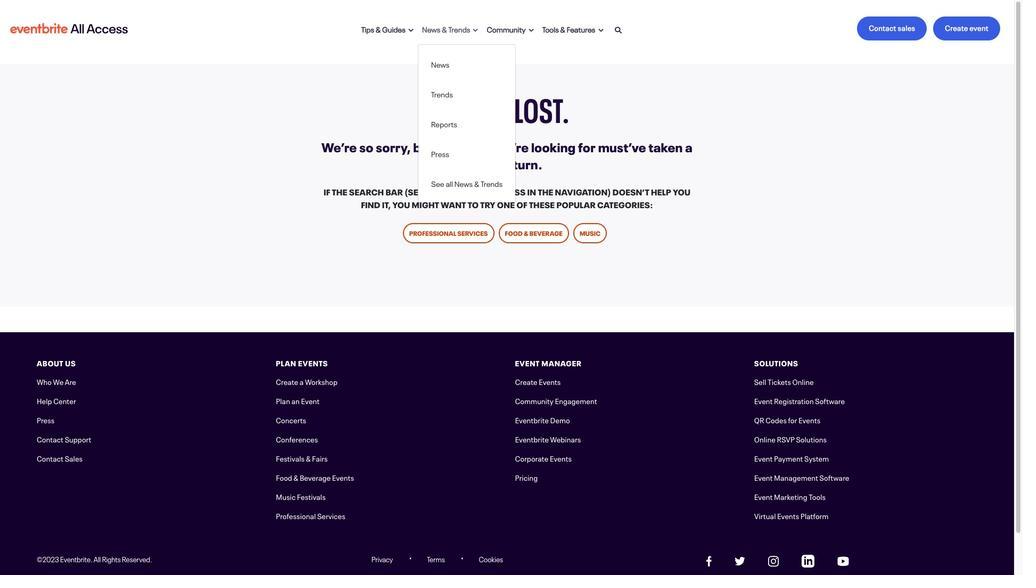 Task type: vqa. For each thing, say whether or not it's contained in the screenshot.
second the view more element from the bottom
no



Task type: describe. For each thing, give the bounding box(es) containing it.
& for features
[[560, 23, 566, 34]]

online rsvp solutions link
[[754, 433, 827, 444]]

event for event manager
[[515, 357, 540, 368]]

music link
[[573, 223, 607, 243]]

conferences
[[276, 433, 318, 444]]

community engagement link
[[515, 395, 597, 406]]

contact sales link
[[857, 17, 927, 40]]

0 vertical spatial press link
[[418, 143, 516, 163]]

webinars
[[550, 433, 581, 444]]

corporate events link
[[515, 453, 572, 463]]

1 vertical spatial festivals
[[297, 491, 326, 502]]

0 horizontal spatial press link
[[37, 414, 55, 425]]

system
[[805, 453, 829, 463]]

plan for plan events
[[276, 357, 296, 368]]

guides
[[382, 23, 406, 34]]

& for guides
[[376, 23, 381, 34]]

marketing
[[774, 491, 808, 502]]

engagement
[[555, 395, 597, 406]]

contact for contact sales
[[37, 453, 63, 463]]

wrong
[[472, 154, 511, 173]]

software for event management software
[[820, 472, 850, 482]]

plan an event link
[[276, 395, 320, 406]]

page
[[458, 137, 489, 155]]

virtual events platform
[[754, 510, 829, 521]]

1 vertical spatial solutions
[[796, 433, 827, 444]]

bar
[[386, 185, 403, 198]]

food & beverage link
[[499, 223, 569, 243]]

sales
[[898, 22, 915, 32]]

1 horizontal spatial for
[[788, 414, 797, 425]]

twitter image
[[735, 557, 745, 565]]

event payment system link
[[754, 453, 829, 463]]

food & beverage events
[[276, 472, 354, 482]]

event right an
[[301, 395, 320, 406]]

try
[[480, 198, 496, 210]]

for inside we're so sorry, but the page you're looking for must've taken a wrong turn.
[[578, 137, 596, 155]]

news & trends
[[422, 23, 470, 34]]

must've
[[598, 137, 646, 155]]

1 vertical spatial trends
[[431, 88, 453, 99]]

event management software
[[754, 472, 850, 482]]

tickets
[[768, 376, 791, 387]]

categories:
[[597, 198, 653, 210]]

magnifying
[[442, 185, 496, 198]]

event marketing tools link
[[754, 491, 826, 502]]

event registration software link
[[754, 395, 845, 406]]

these
[[529, 198, 555, 210]]

navigation)
[[555, 185, 611, 198]]

0 vertical spatial solutions
[[754, 357, 799, 368]]

terms link
[[427, 554, 445, 564]]

concerts link
[[276, 414, 306, 425]]

sales
[[65, 453, 83, 463]]

(see
[[405, 185, 423, 198]]

who
[[37, 376, 52, 387]]

tools inside tools & features link
[[543, 23, 559, 34]]

& for beverage
[[294, 472, 298, 482]]

create a workshop link
[[276, 376, 338, 387]]

events for create events
[[539, 376, 561, 387]]

trends link
[[418, 84, 516, 103]]

in
[[527, 185, 536, 198]]

event management software link
[[754, 472, 850, 482]]

arrow image inside community link
[[529, 28, 534, 32]]

professional services
[[276, 510, 345, 521]]

instagram image
[[768, 556, 779, 567]]

food for food & beverage events
[[276, 472, 292, 482]]

event for event payment system
[[754, 453, 773, 463]]

youtube image
[[838, 556, 849, 566]]

tools & features
[[543, 23, 596, 34]]

the right in
[[538, 185, 553, 198]]

contact sales link
[[37, 453, 83, 463]]

0 vertical spatial trends
[[449, 23, 470, 34]]

privacy link
[[372, 554, 393, 564]]

cookies
[[479, 554, 503, 564]]

support
[[65, 433, 91, 444]]

eventbrite.
[[60, 554, 92, 564]]

create a workshop
[[276, 376, 338, 387]]

event manager
[[515, 357, 582, 368]]

event registration software
[[754, 395, 845, 406]]

0 horizontal spatial you
[[393, 198, 410, 210]]

food & beverage events link
[[276, 472, 354, 482]]

community link
[[483, 17, 538, 40]]

terms
[[427, 554, 445, 564]]

events for plan events
[[298, 357, 328, 368]]

search
[[349, 185, 384, 198]]

rsvp
[[777, 433, 795, 444]]

sorry,
[[376, 137, 411, 155]]

event payment system
[[754, 453, 829, 463]]

platform
[[801, 510, 829, 521]]

concerts
[[276, 414, 306, 425]]

news for news
[[431, 58, 450, 69]]

festivals & fairs
[[276, 453, 328, 463]]

0 vertical spatial press
[[431, 148, 449, 158]]

workshop
[[305, 376, 338, 387]]

help center
[[37, 395, 76, 406]]

privacy
[[372, 554, 393, 564]]

©2023
[[37, 554, 59, 564]]

create for create event
[[945, 22, 968, 32]]

sell tickets online link
[[754, 376, 814, 387]]

pricing
[[515, 472, 538, 482]]

contact for contact sales
[[869, 22, 897, 32]]

linkedin image
[[802, 555, 815, 568]]

we're for we're so sorry, but the page you're looking for must've taken a wrong turn.
[[322, 137, 357, 155]]

corporate events
[[515, 453, 572, 463]]

glass
[[498, 185, 526, 198]]

create event
[[945, 22, 989, 32]]

an
[[292, 395, 300, 406]]

center
[[53, 395, 76, 406]]

want
[[441, 198, 466, 210]]

events for corporate events
[[550, 453, 572, 463]]

qr codes for events link
[[754, 414, 821, 425]]

virtual
[[754, 510, 776, 521]]

reports
[[431, 118, 457, 129]]



Task type: locate. For each thing, give the bounding box(es) containing it.
1 horizontal spatial food
[[505, 228, 523, 237]]

contact sales
[[37, 453, 83, 463]]

eventbrite up the corporate
[[515, 433, 549, 444]]

trends down wrong
[[481, 178, 503, 188]]

2 eventbrite from the top
[[515, 433, 549, 444]]

1 horizontal spatial create
[[515, 376, 538, 387]]

the right 'but'
[[436, 137, 456, 155]]

community up news link
[[487, 23, 526, 34]]

you right help
[[673, 185, 691, 198]]

2 vertical spatial trends
[[481, 178, 503, 188]]

reports link
[[418, 114, 516, 133]]

plan
[[276, 357, 296, 368], [276, 395, 290, 406]]

events down event registration software link
[[799, 414, 821, 425]]

manager
[[542, 357, 582, 368]]

fairs
[[312, 453, 328, 463]]

tips & guides link
[[357, 17, 418, 40]]

eventbrite for eventbrite demo
[[515, 414, 549, 425]]

software down system
[[820, 472, 850, 482]]

for
[[578, 137, 596, 155], [788, 414, 797, 425]]

create for create a workshop
[[276, 376, 298, 387]]

0 vertical spatial music
[[580, 228, 601, 237]]

music for music
[[580, 228, 601, 237]]

features
[[567, 23, 596, 34]]

arrow image right the guides
[[408, 28, 414, 32]]

rights
[[102, 554, 121, 564]]

contact support link
[[37, 433, 91, 444]]

press link down reports link
[[418, 143, 516, 163]]

news inside news link
[[431, 58, 450, 69]]

news inside see all news & trends link
[[455, 178, 473, 188]]

plan an event
[[276, 395, 320, 406]]

all
[[446, 178, 453, 188]]

eventbrite
[[515, 414, 549, 425], [515, 433, 549, 444]]

1 vertical spatial music
[[276, 491, 296, 502]]

trends
[[449, 23, 470, 34], [431, 88, 453, 99], [481, 178, 503, 188]]

eventbrite demo link
[[515, 414, 570, 425]]

1 vertical spatial food
[[276, 472, 292, 482]]

contact support
[[37, 433, 91, 444]]

event up create events link
[[515, 357, 540, 368]]

turn.
[[513, 154, 543, 173]]

festivals
[[276, 453, 305, 463], [297, 491, 326, 502]]

events for virtual events platform
[[777, 510, 799, 521]]

find
[[361, 198, 380, 210]]

arrow image right "news & trends"
[[473, 28, 478, 32]]

lost.
[[514, 82, 570, 132]]

0 vertical spatial a
[[685, 137, 693, 155]]

1 horizontal spatial press
[[431, 148, 449, 158]]

0 horizontal spatial music
[[276, 491, 296, 502]]

professional services
[[409, 228, 488, 237]]

solutions
[[754, 357, 799, 368], [796, 433, 827, 444]]

news down "news & trends"
[[431, 58, 450, 69]]

you're
[[491, 137, 529, 155]]

eventbrite for eventbrite webinars
[[515, 433, 549, 444]]

looking
[[531, 137, 576, 155]]

if the search bar (see the magnifying glass in the navigation) doesn't help you find it, you might want to try one of these popular categories:
[[324, 185, 691, 210]]

eventbrite demo
[[515, 414, 570, 425]]

press down help
[[37, 414, 55, 425]]

professional for professional services
[[409, 228, 456, 237]]

1 arrow image from the left
[[408, 28, 414, 32]]

1 vertical spatial eventbrite
[[515, 433, 549, 444]]

1 vertical spatial professional
[[276, 510, 316, 521]]

we're up page
[[444, 82, 510, 132]]

& for trends
[[442, 23, 447, 34]]

online up event registration software
[[793, 376, 814, 387]]

1 horizontal spatial professional
[[409, 228, 456, 237]]

community for community engagement
[[515, 395, 554, 406]]

1 horizontal spatial we're
[[444, 82, 510, 132]]

1 horizontal spatial tools
[[809, 491, 826, 502]]

trends up reports
[[431, 88, 453, 99]]

1 vertical spatial press
[[37, 414, 55, 425]]

food for food & beverage
[[505, 228, 523, 237]]

food down the one
[[505, 228, 523, 237]]

& for fairs
[[306, 453, 311, 463]]

solutions up tickets
[[754, 357, 799, 368]]

you right the "it," on the top
[[393, 198, 410, 210]]

software right registration
[[815, 395, 845, 406]]

1 vertical spatial community
[[515, 395, 554, 406]]

0 horizontal spatial for
[[578, 137, 596, 155]]

event for event registration software
[[754, 395, 773, 406]]

event down sell
[[754, 395, 773, 406]]

create event link
[[934, 17, 1000, 40]]

news inside news & trends link
[[422, 23, 441, 34]]

1 horizontal spatial press link
[[418, 143, 516, 163]]

©2023 eventbrite. all rights reserved.
[[37, 554, 152, 564]]

the right if
[[332, 185, 348, 198]]

2 arrow image from the left
[[473, 28, 478, 32]]

codes
[[766, 414, 787, 425]]

music up 'professional services'
[[276, 491, 296, 502]]

we're for we're lost.
[[444, 82, 510, 132]]

events down webinars
[[550, 453, 572, 463]]

arrow image left tools & features
[[529, 28, 534, 32]]

1 vertical spatial tools
[[809, 491, 826, 502]]

create left event
[[945, 22, 968, 32]]

but
[[413, 137, 434, 155]]

plan up create a workshop
[[276, 357, 296, 368]]

create events
[[515, 376, 561, 387]]

a right taken
[[685, 137, 693, 155]]

contact for contact support
[[37, 433, 63, 444]]

0 horizontal spatial arrow image
[[408, 28, 414, 32]]

solutions up system
[[796, 433, 827, 444]]

professional down the music festivals link in the left of the page
[[276, 510, 316, 521]]

logo eventbrite image
[[9, 19, 129, 38]]

1 vertical spatial news
[[431, 58, 450, 69]]

the inside we're so sorry, but the page you're looking for must've taken a wrong turn.
[[436, 137, 456, 155]]

popular
[[557, 198, 596, 210]]

1 horizontal spatial a
[[685, 137, 693, 155]]

of
[[517, 198, 528, 210]]

we're inside we're so sorry, but the page you're looking for must've taken a wrong turn.
[[322, 137, 357, 155]]

eventbrite webinars link
[[515, 433, 581, 444]]

software for event registration software
[[815, 395, 845, 406]]

0 vertical spatial professional
[[409, 228, 456, 237]]

event
[[970, 22, 989, 32]]

a down "plan events"
[[300, 376, 304, 387]]

2 vertical spatial news
[[455, 178, 473, 188]]

online
[[793, 376, 814, 387], [754, 433, 776, 444]]

for right looking
[[578, 137, 596, 155]]

0 vertical spatial for
[[578, 137, 596, 155]]

a inside we're so sorry, but the page you're looking for must've taken a wrong turn.
[[685, 137, 693, 155]]

community for community
[[487, 23, 526, 34]]

1 horizontal spatial arrow image
[[473, 28, 478, 32]]

0 vertical spatial community
[[487, 23, 526, 34]]

1 eventbrite from the top
[[515, 414, 549, 425]]

food up music festivals
[[276, 472, 292, 482]]

if
[[324, 185, 330, 198]]

0 vertical spatial online
[[793, 376, 814, 387]]

professional
[[409, 228, 456, 237], [276, 510, 316, 521]]

1 plan from the top
[[276, 357, 296, 368]]

see all news & trends
[[431, 178, 503, 188]]

&
[[376, 23, 381, 34], [442, 23, 447, 34], [560, 23, 566, 34], [474, 178, 479, 188], [524, 228, 528, 237], [306, 453, 311, 463], [294, 472, 298, 482]]

arrow image
[[598, 28, 604, 32]]

0 vertical spatial eventbrite
[[515, 414, 549, 425]]

create up an
[[276, 376, 298, 387]]

doesn't
[[613, 185, 650, 198]]

food
[[505, 228, 523, 237], [276, 472, 292, 482]]

2 horizontal spatial arrow image
[[529, 28, 534, 32]]

services
[[458, 228, 488, 237]]

we're lost.
[[444, 82, 570, 132]]

1 horizontal spatial music
[[580, 228, 601, 237]]

festivals & fairs link
[[276, 453, 328, 463]]

events down event marketing tools
[[777, 510, 799, 521]]

virtual events platform link
[[754, 510, 829, 521]]

event for event marketing tools
[[754, 491, 773, 502]]

0 vertical spatial software
[[815, 395, 845, 406]]

press
[[431, 148, 449, 158], [37, 414, 55, 425]]

pricing link
[[515, 472, 538, 482]]

events
[[298, 357, 328, 368], [539, 376, 561, 387], [799, 414, 821, 425], [550, 453, 572, 463], [332, 472, 354, 482], [777, 510, 799, 521]]

we're left so
[[322, 137, 357, 155]]

0 horizontal spatial press
[[37, 414, 55, 425]]

arrow image for trends
[[473, 28, 478, 32]]

1 vertical spatial press link
[[37, 414, 55, 425]]

plan for plan an event
[[276, 395, 290, 406]]

reserved.
[[122, 554, 152, 564]]

0 vertical spatial plan
[[276, 357, 296, 368]]

2 plan from the top
[[276, 395, 290, 406]]

0 horizontal spatial a
[[300, 376, 304, 387]]

1 vertical spatial plan
[[276, 395, 290, 406]]

press link down help
[[37, 414, 55, 425]]

cookies link
[[479, 554, 503, 564]]

festivals up 'professional services'
[[297, 491, 326, 502]]

the
[[436, 137, 456, 155], [332, 185, 348, 198], [425, 185, 440, 198], [538, 185, 553, 198]]

0 horizontal spatial online
[[754, 433, 776, 444]]

online rsvp solutions
[[754, 433, 827, 444]]

3 arrow image from the left
[[529, 28, 534, 32]]

eventbrite webinars
[[515, 433, 581, 444]]

create down event manager
[[515, 376, 538, 387]]

0 vertical spatial contact
[[869, 22, 897, 32]]

professional services link
[[403, 223, 494, 243]]

arrow image
[[408, 28, 414, 32], [473, 28, 478, 32], [529, 28, 534, 32]]

for right codes
[[788, 414, 797, 425]]

0 horizontal spatial professional
[[276, 510, 316, 521]]

tips
[[361, 23, 374, 34]]

see
[[431, 178, 444, 188]]

help center link
[[37, 395, 76, 406]]

events down event manager
[[539, 376, 561, 387]]

beverage
[[530, 228, 563, 237]]

eventbrite up the eventbrite webinars
[[515, 414, 549, 425]]

1 vertical spatial online
[[754, 433, 776, 444]]

online down qr
[[754, 433, 776, 444]]

it,
[[382, 198, 391, 210]]

demo
[[550, 414, 570, 425]]

the right (see
[[425, 185, 440, 198]]

professional services link
[[276, 510, 345, 521]]

0 vertical spatial tools
[[543, 23, 559, 34]]

0 vertical spatial festivals
[[276, 453, 305, 463]]

1 vertical spatial a
[[300, 376, 304, 387]]

event marketing tools
[[754, 491, 826, 502]]

arrow image for guides
[[408, 28, 414, 32]]

news for news & trends
[[422, 23, 441, 34]]

us
[[65, 357, 76, 368]]

music for music festivals
[[276, 491, 296, 502]]

event up the virtual
[[754, 491, 773, 502]]

create events link
[[515, 376, 561, 387]]

event left payment
[[754, 453, 773, 463]]

press up see
[[431, 148, 449, 158]]

0 vertical spatial we're
[[444, 82, 510, 132]]

0 horizontal spatial we're
[[322, 137, 357, 155]]

0 horizontal spatial tools
[[543, 23, 559, 34]]

plan events
[[276, 357, 328, 368]]

0 vertical spatial news
[[422, 23, 441, 34]]

sell
[[754, 376, 766, 387]]

music down popular
[[580, 228, 601, 237]]

1 horizontal spatial online
[[793, 376, 814, 387]]

news right the guides
[[422, 23, 441, 34]]

trends up news link
[[449, 23, 470, 34]]

create for create events
[[515, 376, 538, 387]]

arrow image inside news & trends link
[[473, 28, 478, 32]]

0 horizontal spatial create
[[276, 376, 298, 387]]

1 vertical spatial for
[[788, 414, 797, 425]]

tools up platform on the right of page
[[809, 491, 826, 502]]

2 vertical spatial contact
[[37, 453, 63, 463]]

tools left features
[[543, 23, 559, 34]]

might
[[412, 198, 439, 210]]

one
[[497, 198, 515, 210]]

plan left an
[[276, 395, 290, 406]]

music
[[580, 228, 601, 237], [276, 491, 296, 502]]

1 vertical spatial we're
[[322, 137, 357, 155]]

beverage
[[300, 472, 331, 482]]

contact sales
[[869, 22, 915, 32]]

search icon image
[[615, 26, 622, 34]]

1 vertical spatial contact
[[37, 433, 63, 444]]

events up create a workshop
[[298, 357, 328, 368]]

& for beverage
[[524, 228, 528, 237]]

event left management
[[754, 472, 773, 482]]

event for event management software
[[754, 472, 773, 482]]

sell tickets online
[[754, 376, 814, 387]]

professional down might
[[409, 228, 456, 237]]

news right all
[[455, 178, 473, 188]]

events right beverage
[[332, 472, 354, 482]]

arrow image inside tips & guides link
[[408, 28, 414, 32]]

professional for professional services
[[276, 510, 316, 521]]

press link
[[418, 143, 516, 163], [37, 414, 55, 425]]

to
[[468, 198, 479, 210]]

1 horizontal spatial you
[[673, 185, 691, 198]]

festivals down 'conferences' link
[[276, 453, 305, 463]]

news link
[[418, 54, 516, 73]]

create
[[945, 22, 968, 32], [276, 376, 298, 387], [515, 376, 538, 387]]

community down create events link
[[515, 395, 554, 406]]

1 vertical spatial software
[[820, 472, 850, 482]]

0 vertical spatial food
[[505, 228, 523, 237]]

help
[[37, 395, 52, 406]]

facebook image
[[707, 556, 712, 567]]

2 horizontal spatial create
[[945, 22, 968, 32]]

0 horizontal spatial food
[[276, 472, 292, 482]]

taken
[[649, 137, 683, 155]]



